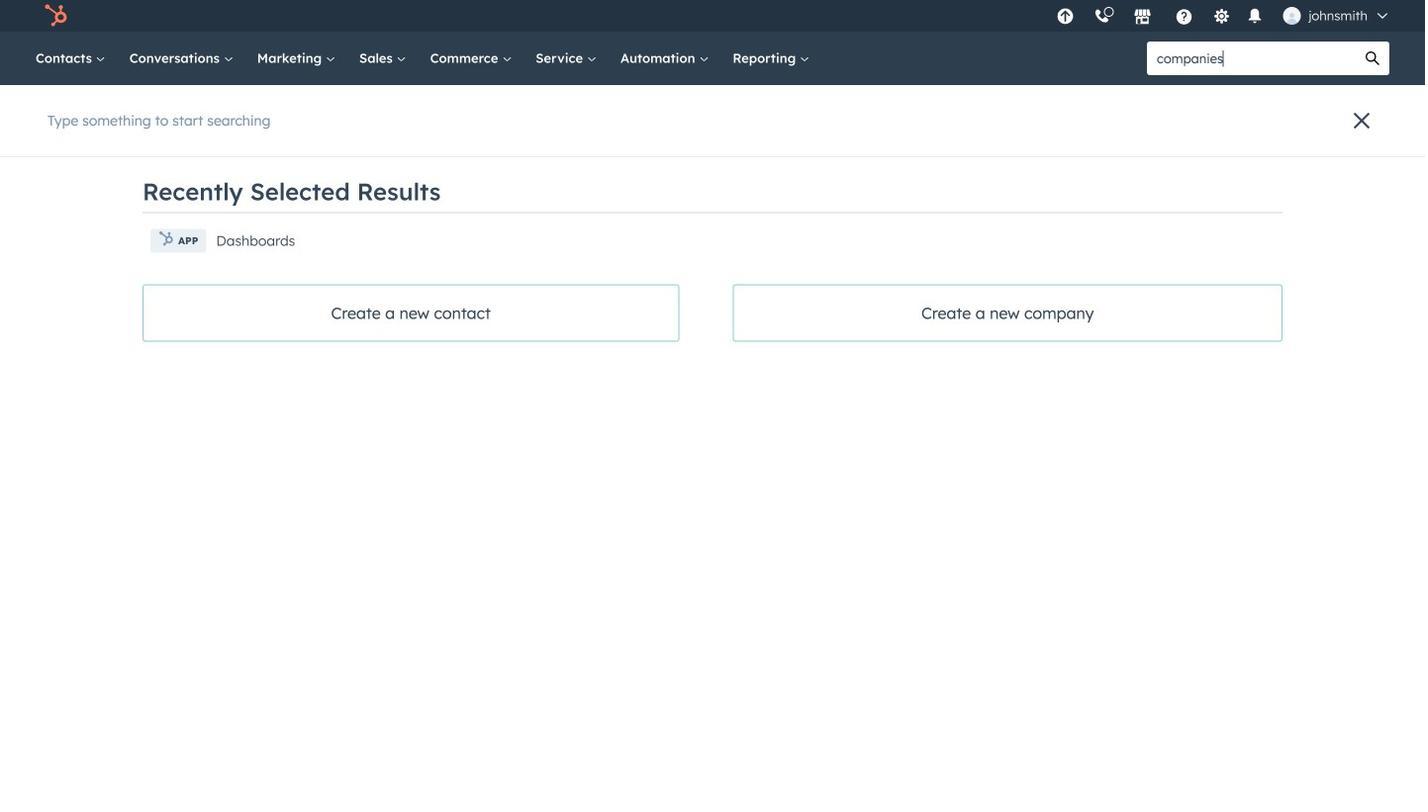 Task type: locate. For each thing, give the bounding box(es) containing it.
menu
[[1046, 0, 1401, 32]]

progress bar
[[419, 152, 951, 172]]

[object object] complete progress bar
[[1040, 335, 1086, 341]]

user guides element
[[185, 85, 387, 300]]



Task type: describe. For each thing, give the bounding box(es) containing it.
marketplaces image
[[1133, 9, 1151, 27]]

Search HubSpot search field
[[1147, 42, 1356, 75]]

john smith image
[[1283, 7, 1301, 25]]



Task type: vqa. For each thing, say whether or not it's contained in the screenshot.
with to the top
no



